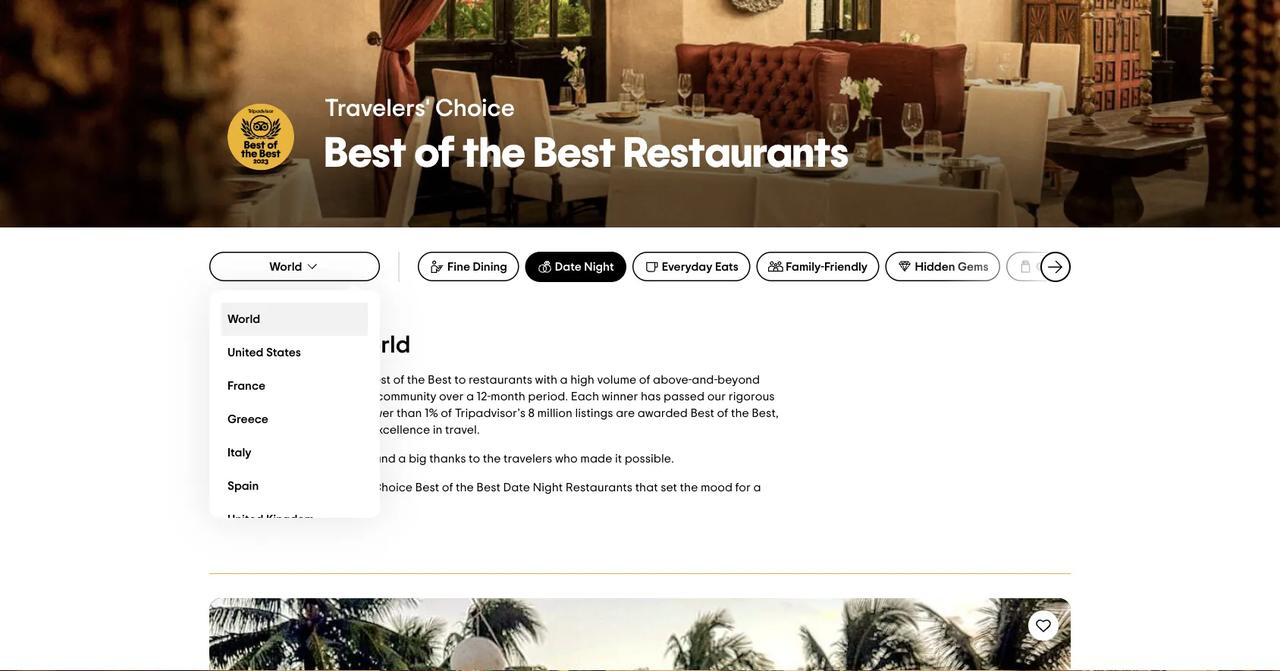 Task type: locate. For each thing, give the bounding box(es) containing it.
0 horizontal spatial our
[[355, 391, 374, 403]]

eats
[[715, 261, 739, 273]]

list box
[[209, 290, 380, 536]]

and down 2023
[[292, 498, 314, 510]]

the
[[463, 132, 526, 175], [407, 374, 425, 386], [731, 407, 749, 419], [264, 424, 283, 436], [308, 453, 326, 465], [483, 453, 501, 465], [266, 482, 285, 494], [456, 482, 474, 494], [680, 482, 698, 494]]

united states
[[228, 347, 301, 359]]

are down winner
[[616, 407, 635, 419]]

night for date night
[[584, 261, 614, 273]]

date
[[555, 261, 582, 273], [209, 333, 263, 357], [503, 482, 530, 494]]

are
[[616, 407, 635, 419], [245, 482, 264, 494]]

of down spain on the left of the page
[[240, 498, 251, 510]]

0 horizontal spatial to
[[264, 453, 276, 465]]

listings
[[575, 407, 613, 419]]

0 horizontal spatial are
[[245, 482, 264, 494]]

dining
[[473, 261, 507, 273]]

travelers' up 'dining.'
[[316, 482, 370, 494]]

of right level
[[357, 424, 368, 436]]

best,
[[752, 407, 779, 419]]

0 horizontal spatial choice
[[324, 374, 364, 386]]

trust
[[209, 407, 234, 419]]

has
[[641, 391, 661, 403]]

2 horizontal spatial to
[[469, 453, 480, 465]]

highest
[[285, 424, 326, 436]]

italy
[[228, 447, 252, 459]]

-
[[333, 333, 340, 357]]

1 horizontal spatial night
[[533, 482, 563, 494]]

night inside button
[[584, 261, 614, 273]]

world
[[269, 261, 302, 273], [228, 313, 260, 325], [345, 333, 411, 357]]

of
[[415, 132, 455, 175], [393, 374, 404, 386], [639, 374, 650, 386], [441, 407, 452, 419], [717, 407, 728, 419], [357, 424, 368, 436], [294, 453, 306, 465], [442, 482, 453, 494], [240, 498, 251, 510]]

world inside world dropdown button
[[269, 261, 302, 273]]

1 vertical spatial world
[[228, 313, 260, 325]]

2 vertical spatial date
[[503, 482, 530, 494]]

1 horizontal spatial choice
[[373, 482, 413, 494]]

rigorous
[[729, 391, 775, 403]]

quick bites button
[[1007, 252, 1109, 281]]

1 vertical spatial united
[[228, 513, 264, 526]]

2 horizontal spatial date
[[555, 261, 582, 273]]

of down beyond
[[717, 407, 728, 419]]

in
[[433, 424, 443, 436]]

2 horizontal spatial choice
[[435, 97, 515, 121]]

0 vertical spatial night
[[584, 261, 614, 273]]

save to a trip image
[[1035, 617, 1053, 635]]

and-
[[692, 374, 718, 386]]

united down night on the left of the page
[[228, 513, 264, 526]]

date inside below are the 2023 travelers' choice best of the best date night restaurants that set the mood for a night of wining and dining.
[[503, 482, 530, 494]]

0 vertical spatial date
[[555, 261, 582, 273]]

to
[[454, 374, 466, 386], [264, 453, 276, 465], [469, 453, 480, 465]]

united for united kingdom
[[228, 513, 264, 526]]

date for date night
[[555, 261, 582, 273]]

0 horizontal spatial date
[[209, 333, 263, 357]]

travelers' inside we award travelers' choice best of the best to restaurants with a high volume of above-and-beyond reviews and opinions from our community over a 12-month period. each winner has passed our rigorous trust and safety standards. fewer than 1% of tripadvisor's 8 million listings are awarded best of the best, signifying the highest level of excellence in travel.
[[267, 374, 321, 386]]

united kingdom
[[228, 513, 314, 526]]

1 vertical spatial restaurants
[[566, 482, 633, 494]]

1 horizontal spatial our
[[707, 391, 726, 403]]

spain
[[228, 480, 259, 492]]

family-friendly
[[786, 261, 868, 273]]

quick bites
[[1036, 261, 1097, 273]]

travelers'
[[267, 374, 321, 386], [316, 482, 370, 494]]

and up safety
[[253, 391, 275, 403]]

fine dining button
[[418, 252, 519, 281]]

set
[[661, 482, 677, 494]]

waitui bar & grill image
[[209, 598, 1071, 671]]

over
[[439, 391, 464, 403]]

wining
[[254, 498, 289, 510]]

high
[[571, 374, 595, 386]]

kingdom
[[266, 513, 314, 526]]

reviews
[[209, 391, 250, 403]]

1 united from the top
[[228, 347, 264, 359]]

united up award on the bottom left of page
[[228, 347, 264, 359]]

are inside we award travelers' choice best of the best to restaurants with a high volume of above-and-beyond reviews and opinions from our community over a 12-month period. each winner has passed our rigorous trust and safety standards. fewer than 1% of tripadvisor's 8 million listings are awarded best of the best, signifying the highest level of excellence in travel.
[[616, 407, 635, 419]]

0 vertical spatial united
[[228, 347, 264, 359]]

our
[[355, 391, 374, 403], [707, 391, 726, 403]]

hidden
[[915, 261, 955, 273]]

0 vertical spatial world
[[269, 261, 302, 273]]

1 horizontal spatial to
[[454, 374, 466, 386]]

0 vertical spatial are
[[616, 407, 635, 419]]

2 horizontal spatial world
[[345, 333, 411, 357]]

1 horizontal spatial date
[[503, 482, 530, 494]]

fine dining
[[447, 261, 507, 273]]

date inside button
[[555, 261, 582, 273]]

2 vertical spatial choice
[[373, 482, 413, 494]]

we
[[209, 374, 227, 386]]

below
[[209, 482, 242, 494]]

and down 'excellence'
[[374, 453, 396, 465]]

restaurants
[[624, 132, 849, 175], [566, 482, 633, 494]]

2 vertical spatial night
[[533, 482, 563, 494]]

choice
[[435, 97, 515, 121], [324, 374, 364, 386], [373, 482, 413, 494]]

0 vertical spatial travelers'
[[267, 374, 321, 386]]

night inside below are the 2023 travelers' choice best of the best date night restaurants that set the mood for a night of wining and dining.
[[533, 482, 563, 494]]

0 horizontal spatial world
[[228, 313, 260, 325]]

our down and-
[[707, 391, 726, 403]]

community
[[376, 391, 437, 403]]

1 vertical spatial are
[[245, 482, 264, 494]]

night
[[209, 498, 237, 510]]

1 horizontal spatial are
[[616, 407, 635, 419]]

2 horizontal spatial night
[[584, 261, 614, 273]]

and
[[253, 391, 275, 403], [237, 407, 259, 419], [374, 453, 396, 465], [292, 498, 314, 510]]

winners
[[329, 453, 371, 465]]

are up wining
[[245, 482, 264, 494]]

date for date night - world
[[209, 333, 263, 357]]

to right 'thanks'
[[469, 453, 480, 465]]

to up "over"
[[454, 374, 466, 386]]

1 vertical spatial date
[[209, 333, 263, 357]]

restaurants inside below are the 2023 travelers' choice best of the best date night restaurants that set the mood for a night of wining and dining.
[[566, 482, 633, 494]]

travelers' up 'opinions'
[[267, 374, 321, 386]]

big
[[409, 453, 427, 465]]

best
[[325, 132, 406, 175], [534, 132, 616, 175], [367, 374, 391, 386], [428, 374, 452, 386], [691, 407, 715, 419], [415, 482, 439, 494], [477, 482, 501, 494]]

million
[[537, 407, 573, 419]]

a right for
[[754, 482, 761, 494]]

of down 'thanks'
[[442, 482, 453, 494]]

and inside below are the 2023 travelers' choice best of the best date night restaurants that set the mood for a night of wining and dining.
[[292, 498, 314, 510]]

our up the fewer
[[355, 391, 374, 403]]

a
[[560, 374, 568, 386], [466, 391, 474, 403], [398, 453, 406, 465], [754, 482, 761, 494]]

2 vertical spatial world
[[345, 333, 411, 357]]

1 vertical spatial choice
[[324, 374, 364, 386]]

for
[[735, 482, 751, 494]]

to left the all
[[264, 453, 276, 465]]

2 united from the top
[[228, 513, 264, 526]]

than
[[397, 407, 422, 419]]

above-
[[653, 374, 692, 386]]

1 horizontal spatial world
[[269, 261, 302, 273]]

1 vertical spatial night
[[268, 333, 328, 357]]

0 horizontal spatial night
[[268, 333, 328, 357]]

list box containing world
[[209, 290, 380, 536]]

1 vertical spatial travelers'
[[316, 482, 370, 494]]

united
[[228, 347, 264, 359], [228, 513, 264, 526]]

of up community at the left of page
[[393, 374, 404, 386]]

dining.
[[317, 498, 354, 510]]

signifying
[[209, 424, 262, 436]]



Task type: describe. For each thing, give the bounding box(es) containing it.
of right 1%
[[441, 407, 452, 419]]

excellence
[[371, 424, 430, 436]]

everyday
[[662, 261, 713, 273]]

passed
[[664, 391, 705, 403]]

bites
[[1071, 261, 1097, 273]]

thanks
[[429, 453, 466, 465]]

all
[[278, 453, 292, 465]]

12-
[[477, 391, 491, 403]]

award
[[229, 374, 265, 386]]

travelers'
[[325, 97, 430, 121]]

congrats to all of the winners and a big thanks to the travelers who made it possible.
[[209, 453, 674, 465]]

safety
[[262, 407, 296, 419]]

travel.
[[445, 424, 480, 436]]

world button
[[209, 252, 380, 281]]

states
[[266, 347, 301, 359]]

with
[[535, 374, 558, 386]]

hidden gems
[[915, 261, 989, 273]]

1%
[[425, 407, 438, 419]]

fewer
[[361, 407, 394, 419]]

of down travelers' choice
[[415, 132, 455, 175]]

family-
[[786, 261, 824, 273]]

travelers' choice
[[325, 97, 515, 121]]

a left big
[[398, 453, 406, 465]]

beyond
[[718, 374, 760, 386]]

to inside we award travelers' choice best of the best to restaurants with a high volume of above-and-beyond reviews and opinions from our community over a 12-month period. each winner has passed our rigorous trust and safety standards. fewer than 1% of tripadvisor's 8 million listings are awarded best of the best, signifying the highest level of excellence in travel.
[[454, 374, 466, 386]]

0 vertical spatial restaurants
[[624, 132, 849, 175]]

gems
[[958, 261, 989, 273]]

travelers' inside below are the 2023 travelers' choice best of the best date night restaurants that set the mood for a night of wining and dining.
[[316, 482, 370, 494]]

made
[[580, 453, 612, 465]]

who
[[555, 453, 578, 465]]

friendly
[[824, 261, 868, 273]]

volume
[[597, 374, 637, 386]]

period.
[[528, 391, 568, 403]]

mood
[[701, 482, 733, 494]]

quick
[[1036, 261, 1068, 273]]

date night - world
[[209, 333, 411, 357]]

are inside below are the 2023 travelers' choice best of the best date night restaurants that set the mood for a night of wining and dining.
[[245, 482, 264, 494]]

fine
[[447, 261, 470, 273]]

a inside below are the 2023 travelers' choice best of the best date night restaurants that set the mood for a night of wining and dining.
[[754, 482, 761, 494]]

night for date night - world
[[268, 333, 328, 357]]

france
[[228, 380, 265, 392]]

tripadvisor's
[[455, 407, 526, 419]]

travelers
[[504, 453, 552, 465]]

a right the with
[[560, 374, 568, 386]]

8
[[528, 407, 535, 419]]

date night button
[[525, 252, 626, 282]]

below are the 2023 travelers' choice best of the best date night restaurants that set the mood for a night of wining and dining.
[[209, 482, 761, 510]]

2 our from the left
[[707, 391, 726, 403]]

and up signifying
[[237, 407, 259, 419]]

each
[[571, 391, 599, 403]]

choice inside below are the 2023 travelers' choice best of the best date night restaurants that set the mood for a night of wining and dining.
[[373, 482, 413, 494]]

1 our from the left
[[355, 391, 374, 403]]

everyday eats button
[[632, 252, 750, 281]]

of up has
[[639, 374, 650, 386]]

opinions
[[278, 391, 325, 403]]

best of the best restaurants 2023 image
[[0, 0, 1280, 228]]

greece
[[228, 413, 268, 426]]

we award travelers' choice best of the best to restaurants with a high volume of above-and-beyond reviews and opinions from our community over a 12-month period. each winner has passed our rigorous trust and safety standards. fewer than 1% of tripadvisor's 8 million listings are awarded best of the best, signifying the highest level of excellence in travel.
[[209, 374, 779, 436]]

choice inside we award travelers' choice best of the best to restaurants with a high volume of above-and-beyond reviews and opinions from our community over a 12-month period. each winner has passed our rigorous trust and safety standards. fewer than 1% of tripadvisor's 8 million listings are awarded best of the best, signifying the highest level of excellence in travel.
[[324, 374, 364, 386]]

0 vertical spatial choice
[[435, 97, 515, 121]]

it
[[615, 453, 622, 465]]

family-friendly button
[[756, 252, 880, 281]]

possible.
[[625, 453, 674, 465]]

united for united states
[[228, 347, 264, 359]]

standards.
[[298, 407, 358, 419]]

travelers' choice image
[[228, 104, 294, 170]]

of right the all
[[294, 453, 306, 465]]

awarded
[[638, 407, 688, 419]]

best of the best restaurants
[[325, 132, 849, 175]]

that
[[635, 482, 658, 494]]

date night
[[555, 261, 614, 273]]

everyday eats
[[662, 261, 739, 273]]

2023
[[287, 482, 314, 494]]

next image
[[1047, 258, 1065, 276]]

restaurants
[[469, 374, 532, 386]]

from
[[327, 391, 352, 403]]

level
[[329, 424, 354, 436]]

a left 12-
[[466, 391, 474, 403]]

hidden gems button
[[886, 252, 1001, 281]]

congrats
[[209, 453, 262, 465]]

month
[[491, 391, 526, 403]]

winner
[[602, 391, 638, 403]]



Task type: vqa. For each thing, say whether or not it's contained in the screenshot.
the topmost World
yes



